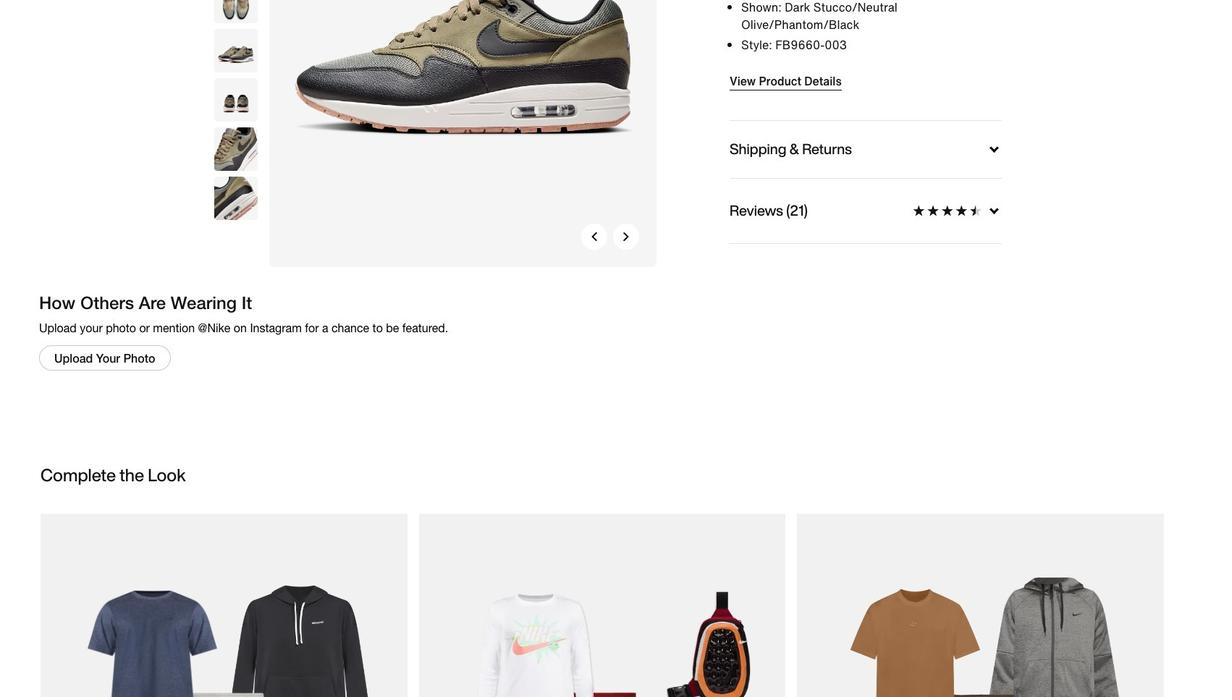 Task type: describe. For each thing, give the bounding box(es) containing it.
next carousel button image
[[622, 232, 631, 241]]

nike sportswear long-sleeve t-shirt image
[[471, 592, 601, 697]]

nocta nocta fleece cs sweatpants image
[[181, 692, 271, 697]]

nike primary men's dri-fit short-sleeve versatile top image
[[86, 588, 220, 697]]

nike therma men's therma-fit full-zip fitness top image
[[983, 575, 1126, 697]]



Task type: locate. For each thing, give the bounding box(es) containing it.
nike air max crossbody bag (4l) image
[[667, 591, 751, 697]]

previous carousel button image
[[590, 232, 599, 241]]

converse x a-cold-wall* gale pant image
[[556, 692, 649, 697]]

nike x jacquemus swoosh pants image
[[928, 691, 1030, 697]]

nike sportswear premium essentials men's t-shirt image
[[849, 587, 983, 697]]

nike track club men's dri-fit fleece running pullover image
[[227, 584, 373, 697]]

menu bar
[[246, 0, 970, 3]]

nike air max 1 sc men's shoes image
[[214, 0, 258, 23], [269, 0, 657, 267], [214, 29, 258, 72], [214, 78, 258, 122], [214, 127, 258, 171], [214, 177, 258, 220]]



Task type: vqa. For each thing, say whether or not it's contained in the screenshot.
Nike Sportswear Premium Essentials Men's T-Shirt image at the bottom right of the page
yes



